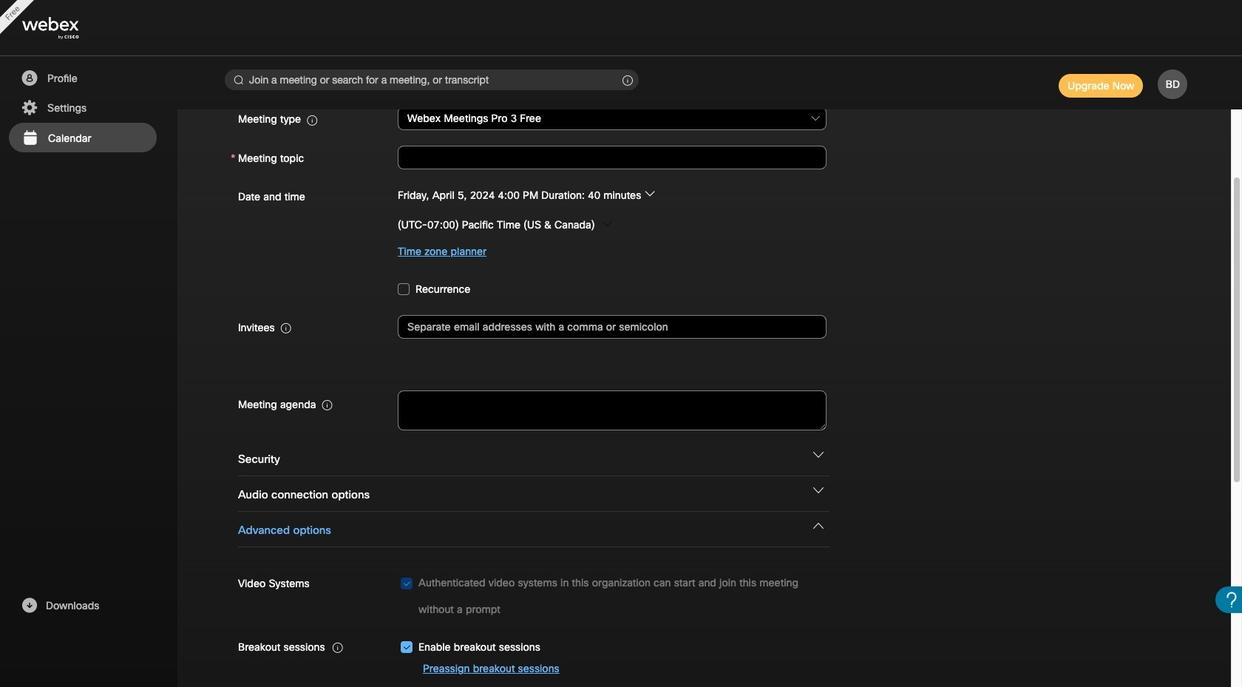 Task type: describe. For each thing, give the bounding box(es) containing it.
Join a meeting or search for a meeting, or transcript text field
[[225, 70, 639, 90]]

video systems: authenticated video systems in this organization can start and join this meeting without a prompt element
[[401, 570, 827, 623]]

mds people circle_filled image
[[20, 70, 38, 87]]

breakout sessions: enable breakout sessions element
[[401, 633, 541, 661]]

1 ng down image from the top
[[814, 450, 824, 460]]



Task type: vqa. For each thing, say whether or not it's contained in the screenshot.
first TAB from the right
no



Task type: locate. For each thing, give the bounding box(es) containing it.
ng down image
[[814, 521, 824, 531]]

cisco webex image
[[22, 17, 111, 39]]

advanced options region
[[231, 512, 1179, 687]]

Invitees text field
[[398, 315, 827, 339]]

arrow image
[[602, 219, 612, 229]]

None field
[[398, 105, 828, 132]]

mds content download_filled image
[[20, 597, 38, 615]]

1 vertical spatial ng down image
[[814, 485, 824, 496]]

mds settings_filled image
[[20, 99, 38, 117]]

group
[[231, 183, 1179, 265]]

None text field
[[398, 146, 827, 169], [398, 391, 827, 431], [398, 146, 827, 169], [398, 391, 827, 431]]

0 vertical spatial ng down image
[[814, 450, 824, 460]]

banner
[[0, 0, 1243, 56]]

mds meetings_filled image
[[21, 129, 39, 147]]

ng down image
[[814, 450, 824, 460], [814, 485, 824, 496]]

arrow image
[[645, 188, 655, 199]]

2 ng down image from the top
[[814, 485, 824, 496]]



